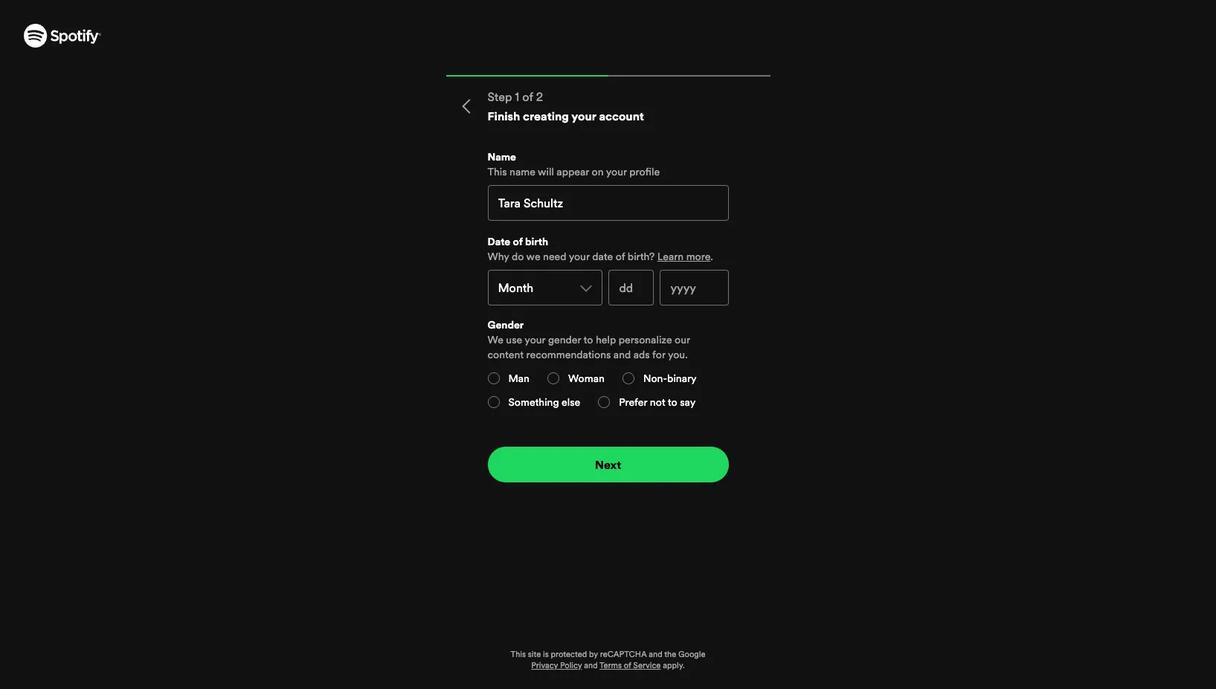 Task type: describe. For each thing, give the bounding box(es) containing it.
recommendations
[[526, 347, 611, 362]]

not
[[650, 395, 665, 410]]

Name text field
[[488, 185, 729, 221]]

woman
[[568, 371, 605, 386]]

will
[[538, 164, 554, 179]]

content
[[488, 347, 524, 362]]

2 horizontal spatial and
[[649, 649, 663, 661]]

our
[[675, 333, 690, 347]]

privacy
[[531, 661, 558, 672]]

use
[[506, 333, 522, 347]]

name
[[510, 164, 535, 179]]

of inside the "step 1 of 2 finish creating your account"
[[522, 89, 533, 105]]

your inside the date of birth why do we need your date of birth? learn more .
[[569, 249, 590, 264]]

google
[[678, 649, 706, 661]]

service
[[633, 661, 661, 672]]

gender
[[548, 333, 581, 347]]

for
[[652, 347, 666, 362]]

1
[[515, 89, 519, 105]]

policy
[[560, 661, 582, 672]]

the
[[664, 649, 676, 661]]

why
[[488, 249, 509, 264]]

this inside the 'name this name will appear on your profile'
[[488, 164, 507, 179]]

date
[[488, 234, 510, 249]]

profile
[[630, 164, 660, 179]]

else
[[562, 395, 580, 410]]

man
[[508, 371, 530, 386]]

of inside this site is protected by recaptcha and the google privacy policy and terms of service apply.
[[624, 661, 631, 672]]

say
[[680, 395, 696, 410]]

by
[[589, 649, 598, 661]]

we
[[488, 333, 503, 347]]

2
[[536, 89, 543, 105]]

option group containing gender
[[488, 318, 729, 423]]

non-binary
[[643, 371, 697, 386]]

something
[[508, 395, 559, 410]]

help
[[596, 333, 616, 347]]

is
[[543, 649, 549, 661]]

spotify image
[[24, 24, 101, 48]]

your inside the 'name this name will appear on your profile'
[[606, 164, 627, 179]]

learn more link
[[657, 249, 711, 264]]

binary
[[667, 371, 697, 386]]

date of birth why do we need your date of birth? learn more .
[[488, 234, 713, 264]]

terms of service link
[[600, 661, 661, 672]]

step
[[488, 89, 512, 105]]

to inside 'gender we use your gender to help personalize our content recommendations and ads for you.'
[[584, 333, 593, 347]]



Task type: locate. For each thing, give the bounding box(es) containing it.
privacy policy link
[[531, 661, 582, 672]]

to
[[584, 333, 593, 347], [668, 395, 677, 410]]

1 vertical spatial this
[[511, 649, 526, 661]]

more
[[686, 249, 711, 264]]

and inside 'gender we use your gender to help personalize our content recommendations and ads for you.'
[[614, 347, 631, 362]]

1 horizontal spatial and
[[614, 347, 631, 362]]

this
[[488, 164, 507, 179], [511, 649, 526, 661]]

0 vertical spatial this
[[488, 164, 507, 179]]

protected
[[551, 649, 587, 661]]

gender
[[488, 318, 524, 333]]

and left "the"
[[649, 649, 663, 661]]

and
[[614, 347, 631, 362], [649, 649, 663, 661], [584, 661, 598, 672]]

ads
[[634, 347, 650, 362]]

prefer not to say
[[619, 395, 696, 410]]

0 vertical spatial to
[[584, 333, 593, 347]]

1 horizontal spatial this
[[511, 649, 526, 661]]

and for and
[[584, 661, 598, 672]]

and for help
[[614, 347, 631, 362]]

this left the site
[[511, 649, 526, 661]]

gender we use your gender to help personalize our content recommendations and ads for you.
[[488, 318, 690, 362]]

your inside 'gender we use your gender to help personalize our content recommendations and ads for you.'
[[525, 333, 546, 347]]

name this name will appear on your profile
[[488, 150, 660, 179]]

site
[[528, 649, 541, 661]]

of
[[522, 89, 533, 105], [513, 234, 523, 249], [616, 249, 625, 264], [624, 661, 631, 672]]

to left help
[[584, 333, 593, 347]]

this inside this site is protected by recaptcha and the google privacy policy and terms of service apply.
[[511, 649, 526, 661]]

this left name
[[488, 164, 507, 179]]

step 1 of 2 finish creating your account
[[488, 89, 644, 124]]

account
[[599, 108, 644, 124]]

1 vertical spatial to
[[668, 395, 677, 410]]

do
[[512, 249, 524, 264]]

next
[[595, 457, 621, 473]]

and left "terms"
[[584, 661, 598, 672]]

birth?
[[628, 249, 655, 264]]

your left date
[[569, 249, 590, 264]]

1 horizontal spatial to
[[668, 395, 677, 410]]

.
[[711, 249, 713, 264]]

this site is protected by recaptcha and the google privacy policy and terms of service apply.
[[511, 649, 706, 672]]

your inside the "step 1 of 2 finish creating your account"
[[572, 108, 596, 124]]

non-
[[643, 371, 667, 386]]

need
[[543, 249, 566, 264]]

appear
[[557, 164, 589, 179]]

your
[[572, 108, 596, 124], [606, 164, 627, 179], [569, 249, 590, 264], [525, 333, 546, 347]]

0 horizontal spatial to
[[584, 333, 593, 347]]

personalize
[[619, 333, 672, 347]]

name
[[488, 150, 516, 164]]

0 horizontal spatial this
[[488, 164, 507, 179]]

your left account
[[572, 108, 596, 124]]

recaptcha
[[600, 649, 647, 661]]

birth
[[525, 234, 548, 249]]

learn
[[657, 249, 684, 264]]

on
[[592, 164, 604, 179]]

your right on
[[606, 164, 627, 179]]

next button
[[488, 447, 729, 483]]

terms
[[600, 661, 622, 672]]

we
[[526, 249, 540, 264]]

to right not
[[668, 395, 677, 410]]

and left the ads
[[614, 347, 631, 362]]

date
[[592, 249, 613, 264]]

prefer
[[619, 395, 647, 410]]

0 horizontal spatial and
[[584, 661, 598, 672]]

you.
[[668, 347, 688, 362]]

option group
[[488, 318, 729, 423]]

something else
[[508, 395, 580, 410]]

creating
[[523, 108, 569, 124]]

your right use at left
[[525, 333, 546, 347]]

finish
[[488, 108, 520, 124]]

apply.
[[663, 661, 685, 672]]



Task type: vqa. For each thing, say whether or not it's contained in the screenshot.
&
no



